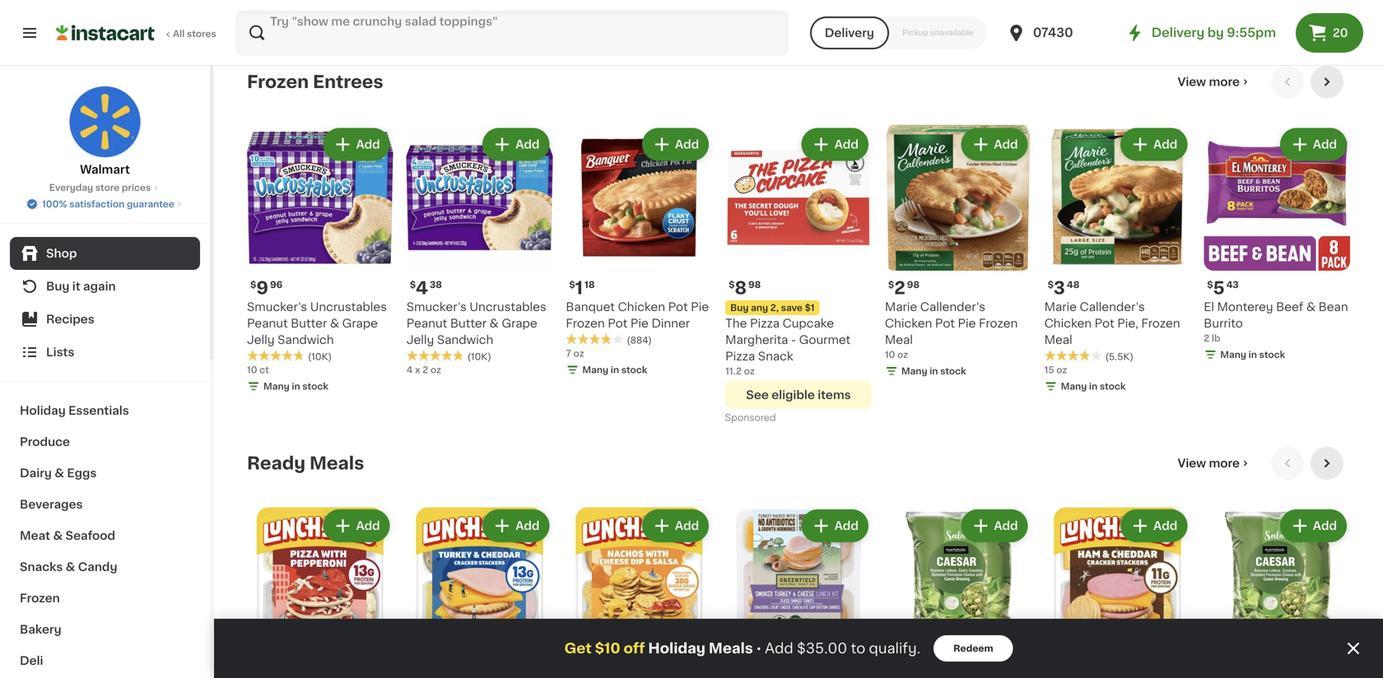 Task type: vqa. For each thing, say whether or not it's contained in the screenshot.


Task type: describe. For each thing, give the bounding box(es) containing it.
buy for buy it again
[[46, 281, 69, 292]]

0 horizontal spatial lb
[[281, 1, 290, 11]]

48
[[1067, 280, 1080, 290]]

buy it again
[[46, 281, 116, 292]]

1 horizontal spatial lb
[[300, 15, 309, 24]]

1
[[575, 280, 583, 297]]

Search field
[[237, 12, 787, 54]]

$ 2 98
[[889, 280, 920, 297]]

frozen link
[[10, 583, 200, 614]]

smucker's for 4
[[407, 301, 467, 313]]

el monterey beef & bean burrito 2 lb
[[1204, 301, 1349, 343]]

butter for 4
[[450, 318, 487, 329]]

96
[[270, 280, 283, 290]]

98 for 2
[[907, 280, 920, 290]]

bakery
[[20, 624, 61, 636]]

$35.00
[[797, 642, 848, 656]]

frozen inside marie callender's chicken pot pie, frozen meal
[[1142, 318, 1181, 329]]

$ 4 38
[[410, 280, 442, 297]]

many down burrito
[[1221, 350, 1247, 360]]

& inside el monterey beef & bean burrito 2 lb
[[1307, 301, 1316, 313]]

$2.67
[[247, 1, 273, 11]]

everyday
[[49, 183, 93, 192]]

dairy & eggs
[[20, 468, 97, 479]]

package
[[317, 15, 356, 24]]

stock down "marie callender's chicken pot pie frozen meal 10 oz"
[[941, 367, 967, 376]]

sandwich for 4
[[437, 334, 494, 346]]

in down the "4.86"
[[292, 31, 300, 40]]

$1
[[805, 304, 815, 313]]

oz inside the pizza cupcake margherita - gourmet pizza snack 11.2 oz
[[744, 367, 755, 376]]

$ for 4
[[410, 280, 416, 290]]

$ 3 48
[[1048, 280, 1080, 297]]

0 horizontal spatial /
[[275, 1, 279, 11]]

all
[[173, 29, 185, 38]]

product group containing 1
[[566, 125, 713, 380]]

callender's for pie,
[[1080, 301, 1145, 313]]

smucker's uncrustables peanut butter & grape jelly sandwich for 4
[[407, 301, 547, 346]]

20 button
[[1296, 13, 1364, 53]]

100%
[[42, 200, 67, 209]]

all stores link
[[56, 10, 217, 56]]

item carousel region containing frozen entrees
[[247, 65, 1351, 434]]

marie for marie callender's chicken pot pie, frozen meal
[[1045, 301, 1077, 313]]

$10
[[595, 642, 621, 656]]

1 vertical spatial 10
[[247, 366, 257, 375]]

service type group
[[810, 16, 987, 49]]

cupcake
[[783, 318, 834, 329]]

eggs
[[67, 468, 97, 479]]

15
[[1045, 366, 1055, 375]]

marie for marie callender's chicken pot pie frozen meal 10 oz
[[885, 301, 918, 313]]

many in stock down (884)
[[583, 366, 648, 375]]

sandwich for 9
[[278, 334, 334, 346]]

buy any 2, save $1
[[731, 304, 815, 313]]

marie callender's chicken pot pie frozen meal 10 oz
[[885, 301, 1018, 360]]

redeem button
[[934, 636, 1013, 662]]

4 x 2 oz
[[407, 366, 441, 375]]

100% satisfaction guarantee
[[42, 200, 175, 209]]

treatment tracker modal dialog
[[214, 619, 1384, 679]]

1 horizontal spatial pie
[[691, 301, 709, 313]]

1 vertical spatial pizza
[[726, 351, 755, 362]]

beef
[[1277, 301, 1304, 313]]

buy it again link
[[10, 270, 200, 303]]

beverages link
[[10, 489, 200, 520]]

the pizza cupcake margherita - gourmet pizza snack 11.2 oz
[[726, 318, 851, 376]]

it
[[72, 281, 80, 292]]

deli link
[[10, 646, 200, 677]]

items
[[818, 390, 851, 401]]

0 horizontal spatial pie
[[631, 318, 649, 329]]

view more for meals
[[1178, 458, 1240, 469]]

callender's for pie
[[921, 301, 986, 313]]

delivery button
[[810, 16, 889, 49]]

meal for marie callender's chicken pot pie frozen meal 10 oz
[[885, 334, 913, 346]]

(10k) for 4
[[468, 353, 491, 362]]

chicken for marie callender's chicken pot pie, frozen meal
[[1045, 318, 1092, 329]]

& inside 'link'
[[55, 468, 64, 479]]

jelly for 9
[[247, 334, 275, 346]]

qualify.
[[869, 642, 921, 656]]

snacks & candy
[[20, 562, 117, 573]]

delivery by 9:55pm link
[[1126, 23, 1277, 43]]

stock down el monterey beef & bean burrito 2 lb at the right of the page
[[1260, 350, 1286, 360]]

grape for 9
[[342, 318, 378, 329]]

snack
[[758, 351, 794, 362]]

many in stock down el monterey beef & bean burrito 2 lb at the right of the page
[[1221, 350, 1286, 360]]

product group containing 3
[[1045, 125, 1191, 397]]

ready
[[247, 455, 306, 472]]

stock down '(5.5k)'
[[1100, 382, 1126, 391]]

to
[[851, 642, 866, 656]]

1 horizontal spatial 2
[[895, 280, 906, 297]]

pot inside marie callender's chicken pot pie, frozen meal
[[1095, 318, 1115, 329]]

view more button for frozen entrees
[[1172, 65, 1258, 98]]

in up "ready meals" on the bottom left
[[292, 382, 300, 391]]

07430
[[1033, 27, 1074, 39]]

walmart link
[[69, 86, 141, 178]]

uncrustables for 9
[[310, 301, 387, 313]]

el
[[1204, 301, 1215, 313]]

view more for entrees
[[1178, 76, 1240, 88]]

view for ready meals
[[1178, 458, 1207, 469]]

everyday store prices
[[49, 183, 151, 192]]

stock down (884)
[[622, 366, 648, 375]]

redeem
[[954, 644, 994, 654]]

$2.67 / lb about 4.86 lb / package
[[247, 1, 356, 24]]

pie,
[[1118, 318, 1139, 329]]

0 horizontal spatial holiday
[[20, 405, 66, 417]]

deli
[[20, 656, 43, 667]]

$ for 2
[[889, 280, 895, 290]]

shop link
[[10, 237, 200, 270]]

(10k) for 9
[[308, 353, 332, 362]]

prices
[[122, 183, 151, 192]]

frozen inside "link"
[[20, 593, 60, 605]]

again
[[83, 281, 116, 292]]

-
[[791, 334, 796, 346]]

•
[[757, 642, 762, 655]]

9:55pm
[[1227, 27, 1277, 39]]

burrito
[[1204, 318, 1243, 329]]

many in stock down ct
[[264, 382, 328, 391]]

marie callender's chicken pot pie, frozen meal
[[1045, 301, 1181, 346]]

add inside treatment tracker modal "dialog"
[[765, 642, 794, 656]]

jelly for 4
[[407, 334, 434, 346]]

see eligible items button
[[726, 381, 872, 409]]

delivery for delivery
[[825, 27, 875, 39]]

20
[[1333, 27, 1349, 39]]

18
[[585, 280, 595, 290]]

banquet
[[566, 301, 615, 313]]

$ for 9
[[250, 280, 256, 290]]

2 inside el monterey beef & bean burrito 2 lb
[[1204, 334, 1210, 343]]

product group containing 5
[[1204, 125, 1351, 365]]

produce
[[20, 436, 70, 448]]

many down the "4.86"
[[264, 31, 290, 40]]

3
[[1054, 280, 1066, 297]]

bakery link
[[10, 614, 200, 646]]

pot inside "marie callender's chicken pot pie frozen meal 10 oz"
[[936, 318, 955, 329]]

snacks & candy link
[[10, 552, 200, 583]]

product group containing 8
[[726, 125, 872, 427]]

in down banquet chicken pot pie frozen pot pie dinner
[[611, 366, 619, 375]]

chicken inside banquet chicken pot pie frozen pot pie dinner
[[618, 301, 665, 313]]

5
[[1214, 280, 1225, 297]]

dairy
[[20, 468, 52, 479]]

banquet chicken pot pie frozen pot pie dinner
[[566, 301, 709, 329]]

frozen inside banquet chicken pot pie frozen pot pie dinner
[[566, 318, 605, 329]]

walmart
[[80, 164, 130, 175]]

delivery by 9:55pm
[[1152, 27, 1277, 39]]

gourmet
[[799, 334, 851, 346]]



Task type: locate. For each thing, give the bounding box(es) containing it.
1 horizontal spatial 4
[[416, 280, 428, 297]]

chicken inside "marie callender's chicken pot pie frozen meal 10 oz"
[[885, 318, 933, 329]]

/ right "$2.67"
[[275, 1, 279, 11]]

4 left "x"
[[407, 366, 413, 375]]

stock down package
[[302, 31, 328, 40]]

frozen
[[247, 73, 309, 90], [1142, 318, 1181, 329], [566, 318, 605, 329], [979, 318, 1018, 329], [20, 593, 60, 605]]

product group containing 4
[[407, 125, 553, 377]]

marie inside "marie callender's chicken pot pie frozen meal 10 oz"
[[885, 301, 918, 313]]

snacks
[[20, 562, 63, 573]]

1 view more button from the top
[[1172, 65, 1258, 98]]

oz right 7
[[574, 349, 584, 358]]

2,
[[771, 304, 779, 313]]

$4.98 element
[[885, 659, 1032, 679]]

chicken inside marie callender's chicken pot pie, frozen meal
[[1045, 318, 1092, 329]]

1 meal from the left
[[1045, 334, 1073, 346]]

98 inside the $ 8 98
[[749, 280, 761, 290]]

chicken down $ 3 48
[[1045, 318, 1092, 329]]

2 peanut from the left
[[407, 318, 447, 329]]

stock up "ready meals" on the bottom left
[[302, 382, 328, 391]]

view for frozen entrees
[[1178, 76, 1207, 88]]

$ inside $ 3 48
[[1048, 280, 1054, 290]]

1 uncrustables from the left
[[310, 301, 387, 313]]

meal
[[1045, 334, 1073, 346], [885, 334, 913, 346]]

$ for 3
[[1048, 280, 1054, 290]]

1 vertical spatial /
[[311, 15, 315, 24]]

0 vertical spatial lb
[[281, 1, 290, 11]]

$ inside the $ 8 98
[[729, 280, 735, 290]]

4
[[416, 280, 428, 297], [407, 366, 413, 375]]

1 horizontal spatial meals
[[709, 642, 753, 656]]

jelly up 10 ct
[[247, 334, 275, 346]]

pie
[[691, 301, 709, 313], [631, 318, 649, 329], [958, 318, 976, 329]]

1 98 from the left
[[749, 280, 761, 290]]

0 vertical spatial holiday
[[20, 405, 66, 417]]

2 $ from the left
[[410, 280, 416, 290]]

monterey
[[1218, 301, 1274, 313]]

in down el monterey beef & bean burrito 2 lb at the right of the page
[[1249, 350, 1257, 360]]

uncrustables for 4
[[470, 301, 547, 313]]

buy left "it"
[[46, 281, 69, 292]]

$ up el
[[1208, 280, 1214, 290]]

0 vertical spatial meals
[[310, 455, 364, 472]]

by
[[1208, 27, 1224, 39]]

1 horizontal spatial smucker's
[[407, 301, 467, 313]]

$ 5 43
[[1208, 280, 1239, 297]]

see
[[746, 390, 769, 401]]

98 up "marie callender's chicken pot pie frozen meal 10 oz"
[[907, 280, 920, 290]]

$ left 18
[[569, 280, 575, 290]]

2 horizontal spatial 2
[[1204, 334, 1210, 343]]

stores
[[187, 29, 216, 38]]

1 vertical spatial more
[[1209, 458, 1240, 469]]

1 horizontal spatial jelly
[[407, 334, 434, 346]]

2 98 from the left
[[907, 280, 920, 290]]

many down ct
[[264, 382, 290, 391]]

1 horizontal spatial (10k)
[[468, 353, 491, 362]]

0 horizontal spatial meals
[[310, 455, 364, 472]]

1 view from the top
[[1178, 76, 1207, 88]]

98 for 8
[[749, 280, 761, 290]]

chicken up (884)
[[618, 301, 665, 313]]

1 horizontal spatial chicken
[[885, 318, 933, 329]]

38
[[430, 280, 442, 290]]

1 vertical spatial 4
[[407, 366, 413, 375]]

0 horizontal spatial chicken
[[618, 301, 665, 313]]

1 horizontal spatial 10
[[885, 350, 896, 360]]

None search field
[[236, 10, 789, 56]]

beverages
[[20, 499, 83, 511]]

$ up the
[[729, 280, 735, 290]]

smucker's down $ 4 38
[[407, 301, 467, 313]]

1 jelly from the left
[[247, 334, 275, 346]]

oz right 11.2
[[744, 367, 755, 376]]

0 vertical spatial view more
[[1178, 76, 1240, 88]]

1 vertical spatial holiday
[[648, 642, 706, 656]]

2 uncrustables from the left
[[470, 301, 547, 313]]

/
[[275, 1, 279, 11], [311, 15, 315, 24]]

chicken
[[618, 301, 665, 313], [1045, 318, 1092, 329], [885, 318, 933, 329]]

in
[[292, 31, 300, 40], [1249, 350, 1257, 360], [611, 366, 619, 375], [930, 367, 938, 376], [292, 382, 300, 391], [1090, 382, 1098, 391]]

oz right "x"
[[431, 366, 441, 375]]

shop
[[46, 248, 77, 259]]

0 horizontal spatial butter
[[291, 318, 327, 329]]

smucker's for 9
[[247, 301, 307, 313]]

0 vertical spatial pizza
[[750, 318, 780, 329]]

2 meal from the left
[[885, 334, 913, 346]]

$ left 48
[[1048, 280, 1054, 290]]

the
[[726, 318, 747, 329]]

1 callender's from the left
[[1080, 301, 1145, 313]]

recipes link
[[10, 303, 200, 336]]

frozen entrees
[[247, 73, 384, 90]]

(884)
[[627, 336, 652, 345]]

chicken for marie callender's chicken pot pie frozen meal 10 oz
[[885, 318, 933, 329]]

dinner
[[652, 318, 690, 329]]

product group
[[247, 125, 393, 397], [407, 125, 553, 377], [566, 125, 713, 380], [726, 125, 872, 427], [885, 125, 1032, 381], [1045, 125, 1191, 397], [1204, 125, 1351, 365], [247, 507, 393, 679], [407, 507, 553, 679], [566, 507, 713, 679], [726, 507, 872, 679], [885, 507, 1032, 679], [1045, 507, 1191, 679], [1204, 507, 1351, 679]]

many in stock down '(5.5k)'
[[1061, 382, 1126, 391]]

2 grape from the left
[[502, 318, 537, 329]]

bean
[[1319, 301, 1349, 313]]

10 down $ 2 98
[[885, 350, 896, 360]]

3 $ from the left
[[729, 280, 735, 290]]

meat & seafood
[[20, 530, 115, 542]]

0 horizontal spatial peanut
[[247, 318, 288, 329]]

instacart logo image
[[56, 23, 155, 43]]

98 right the 8
[[749, 280, 761, 290]]

butter for 9
[[291, 318, 327, 329]]

$ inside $ 9 96
[[250, 280, 256, 290]]

$ left '38'
[[410, 280, 416, 290]]

frozen inside "marie callender's chicken pot pie frozen meal 10 oz"
[[979, 318, 1018, 329]]

meal for marie callender's chicken pot pie, frozen meal
[[1045, 334, 1073, 346]]

4 $ from the left
[[1048, 280, 1054, 290]]

chicken down $ 2 98
[[885, 318, 933, 329]]

2 smucker's from the left
[[407, 301, 467, 313]]

$ inside $ 2 98
[[889, 280, 895, 290]]

1 horizontal spatial butter
[[450, 318, 487, 329]]

0 horizontal spatial (10k)
[[308, 353, 332, 362]]

holiday inside treatment tracker modal "dialog"
[[648, 642, 706, 656]]

0 vertical spatial item carousel region
[[247, 65, 1351, 434]]

holiday essentials link
[[10, 395, 200, 427]]

2 vertical spatial lb
[[1212, 334, 1221, 343]]

smucker's down $ 9 96
[[247, 301, 307, 313]]

$ for 8
[[729, 280, 735, 290]]

7 $ from the left
[[1208, 280, 1214, 290]]

holiday essentials
[[20, 405, 129, 417]]

5 $ from the left
[[569, 280, 575, 290]]

/ left package
[[311, 15, 315, 24]]

eligible
[[772, 390, 815, 401]]

view more button for ready meals
[[1172, 447, 1258, 480]]

sandwich down 96
[[278, 334, 334, 346]]

2 marie from the left
[[885, 301, 918, 313]]

peanut down $ 9 96
[[247, 318, 288, 329]]

callender's inside marie callender's chicken pot pie, frozen meal
[[1080, 301, 1145, 313]]

2 butter from the left
[[450, 318, 487, 329]]

1 horizontal spatial grape
[[502, 318, 537, 329]]

$ for 1
[[569, 280, 575, 290]]

sandwich up 4 x 2 oz
[[437, 334, 494, 346]]

2 callender's from the left
[[921, 301, 986, 313]]

in down marie callender's chicken pot pie, frozen meal
[[1090, 382, 1098, 391]]

1 vertical spatial view more button
[[1172, 447, 1258, 480]]

many down "marie callender's chicken pot pie frozen meal 10 oz"
[[902, 367, 928, 376]]

add button
[[325, 130, 388, 159], [484, 130, 548, 159], [644, 130, 708, 159], [803, 130, 867, 159], [963, 130, 1027, 159], [1123, 130, 1186, 159], [1282, 130, 1346, 159], [325, 511, 388, 541], [484, 511, 548, 541], [644, 511, 708, 541], [803, 511, 867, 541], [963, 511, 1027, 541], [1123, 511, 1186, 541], [1282, 511, 1346, 541]]

0 vertical spatial view more button
[[1172, 65, 1258, 98]]

1 more from the top
[[1209, 76, 1240, 88]]

more for frozen entrees
[[1209, 76, 1240, 88]]

in down "marie callender's chicken pot pie frozen meal 10 oz"
[[930, 367, 938, 376]]

meal up 15 oz
[[1045, 334, 1073, 346]]

2 sandwich from the left
[[437, 334, 494, 346]]

jelly up "x"
[[407, 334, 434, 346]]

0 horizontal spatial 2
[[423, 366, 428, 375]]

&
[[1307, 301, 1316, 313], [330, 318, 339, 329], [490, 318, 499, 329], [55, 468, 64, 479], [53, 530, 63, 542], [66, 562, 75, 573]]

1 smucker's from the left
[[247, 301, 307, 313]]

1 marie from the left
[[1045, 301, 1077, 313]]

2 smucker's uncrustables peanut butter & grape jelly sandwich from the left
[[407, 301, 547, 346]]

lb inside el monterey beef & bean burrito 2 lb
[[1212, 334, 1221, 343]]

view more button
[[1172, 65, 1258, 98], [1172, 447, 1258, 480]]

view
[[1178, 76, 1207, 88], [1178, 458, 1207, 469]]

2 horizontal spatial chicken
[[1045, 318, 1092, 329]]

98
[[749, 280, 761, 290], [907, 280, 920, 290]]

$ for 5
[[1208, 280, 1214, 290]]

meat
[[20, 530, 50, 542]]

more for ready meals
[[1209, 458, 1240, 469]]

$
[[250, 280, 256, 290], [410, 280, 416, 290], [729, 280, 735, 290], [1048, 280, 1054, 290], [569, 280, 575, 290], [889, 280, 895, 290], [1208, 280, 1214, 290]]

2 up "marie callender's chicken pot pie frozen meal 10 oz"
[[895, 280, 906, 297]]

oz
[[574, 349, 584, 358], [898, 350, 909, 360], [431, 366, 441, 375], [1057, 366, 1068, 375], [744, 367, 755, 376]]

$ inside $ 4 38
[[410, 280, 416, 290]]

0 vertical spatial view
[[1178, 76, 1207, 88]]

marie down "3" at the right top of the page
[[1045, 301, 1077, 313]]

1 horizontal spatial marie
[[1045, 301, 1077, 313]]

2 view more from the top
[[1178, 458, 1240, 469]]

oz down $ 2 98
[[898, 350, 909, 360]]

meal inside "marie callender's chicken pot pie frozen meal 10 oz"
[[885, 334, 913, 346]]

2 down burrito
[[1204, 334, 1210, 343]]

1 view more from the top
[[1178, 76, 1240, 88]]

1 horizontal spatial delivery
[[1152, 27, 1205, 39]]

get
[[565, 642, 592, 656]]

meals right ready
[[310, 455, 364, 472]]

$ inside $ 1 18
[[569, 280, 575, 290]]

peanut for 9
[[247, 318, 288, 329]]

delivery for delivery by 9:55pm
[[1152, 27, 1205, 39]]

1 sandwich from the left
[[278, 334, 334, 346]]

buy inside product group
[[731, 304, 749, 313]]

2 horizontal spatial lb
[[1212, 334, 1221, 343]]

10 inside "marie callender's chicken pot pie frozen meal 10 oz"
[[885, 350, 896, 360]]

1 horizontal spatial /
[[311, 15, 315, 24]]

2 right "x"
[[423, 366, 428, 375]]

lb right the "4.86"
[[300, 15, 309, 24]]

many
[[264, 31, 290, 40], [1221, 350, 1247, 360], [583, 366, 609, 375], [902, 367, 928, 376], [264, 382, 290, 391], [1061, 382, 1087, 391]]

many in stock down "marie callender's chicken pot pie frozen meal 10 oz"
[[902, 367, 967, 376]]

1 vertical spatial 2
[[1204, 334, 1210, 343]]

7
[[566, 349, 571, 358]]

1 smucker's uncrustables peanut butter & grape jelly sandwich from the left
[[247, 301, 387, 346]]

sandwich
[[278, 334, 334, 346], [437, 334, 494, 346]]

walmart logo image
[[69, 86, 141, 158]]

store
[[95, 183, 120, 192]]

0 horizontal spatial smucker's
[[247, 301, 307, 313]]

meal inside marie callender's chicken pot pie, frozen meal
[[1045, 334, 1073, 346]]

0 horizontal spatial callender's
[[921, 301, 986, 313]]

marie down $ 2 98
[[885, 301, 918, 313]]

ct
[[260, 366, 269, 375]]

product group containing 9
[[247, 125, 393, 397]]

7 oz
[[566, 349, 584, 358]]

1 vertical spatial lb
[[300, 15, 309, 24]]

1 $ from the left
[[250, 280, 256, 290]]

1 vertical spatial view
[[1178, 458, 1207, 469]]

lb down burrito
[[1212, 334, 1221, 343]]

off
[[624, 642, 645, 656]]

0 horizontal spatial 10
[[247, 366, 257, 375]]

peanut down $ 4 38
[[407, 318, 447, 329]]

oz inside "marie callender's chicken pot pie frozen meal 10 oz"
[[898, 350, 909, 360]]

1 horizontal spatial peanut
[[407, 318, 447, 329]]

1 item carousel region from the top
[[247, 65, 1351, 434]]

1 grape from the left
[[342, 318, 378, 329]]

1 horizontal spatial 98
[[907, 280, 920, 290]]

item carousel region containing ready meals
[[247, 447, 1351, 679]]

0 horizontal spatial buy
[[46, 281, 69, 292]]

all stores
[[173, 29, 216, 38]]

$ 9 96
[[250, 280, 283, 297]]

butter
[[291, 318, 327, 329], [450, 318, 487, 329]]

1 horizontal spatial buy
[[731, 304, 749, 313]]

0 horizontal spatial uncrustables
[[310, 301, 387, 313]]

0 horizontal spatial smucker's uncrustables peanut butter & grape jelly sandwich
[[247, 301, 387, 346]]

1 butter from the left
[[291, 318, 327, 329]]

2 (10k) from the left
[[468, 353, 491, 362]]

pie inside "marie callender's chicken pot pie frozen meal 10 oz"
[[958, 318, 976, 329]]

1 peanut from the left
[[247, 318, 288, 329]]

1 vertical spatial view more
[[1178, 458, 1240, 469]]

marie
[[1045, 301, 1077, 313], [885, 301, 918, 313]]

holiday up produce
[[20, 405, 66, 417]]

0 horizontal spatial 4
[[407, 366, 413, 375]]

meat & seafood link
[[10, 520, 200, 552]]

(5.5k)
[[1106, 353, 1134, 362]]

$ inside $ 5 43
[[1208, 280, 1214, 290]]

pizza down any
[[750, 318, 780, 329]]

0 vertical spatial buy
[[46, 281, 69, 292]]

smucker's uncrustables peanut butter & grape jelly sandwich down '38'
[[407, 301, 547, 346]]

save
[[781, 304, 803, 313]]

2 view from the top
[[1178, 458, 1207, 469]]

many in stock
[[264, 31, 328, 40], [1221, 350, 1286, 360], [583, 366, 648, 375], [902, 367, 967, 376], [264, 382, 328, 391], [1061, 382, 1126, 391]]

meals inside treatment tracker modal "dialog"
[[709, 642, 753, 656]]

9
[[256, 280, 268, 297]]

margherita
[[726, 334, 788, 346]]

smucker's uncrustables peanut butter & grape jelly sandwich
[[247, 301, 387, 346], [407, 301, 547, 346]]

holiday
[[20, 405, 66, 417], [648, 642, 706, 656]]

lb up the "4.86"
[[281, 1, 290, 11]]

0 horizontal spatial sandwich
[[278, 334, 334, 346]]

about
[[247, 15, 275, 24]]

get $10 off holiday meals • add $35.00 to qualify.
[[565, 642, 921, 656]]

1 horizontal spatial uncrustables
[[470, 301, 547, 313]]

product group containing 2
[[885, 125, 1032, 381]]

0 vertical spatial /
[[275, 1, 279, 11]]

x
[[415, 366, 421, 375]]

2 view more button from the top
[[1172, 447, 1258, 480]]

2 horizontal spatial pie
[[958, 318, 976, 329]]

lists link
[[10, 336, 200, 369]]

0 vertical spatial 10
[[885, 350, 896, 360]]

many down 7 oz
[[583, 366, 609, 375]]

0 horizontal spatial meal
[[885, 334, 913, 346]]

0 horizontal spatial grape
[[342, 318, 378, 329]]

1 vertical spatial item carousel region
[[247, 447, 1351, 679]]

smucker's uncrustables peanut butter & grape jelly sandwich for 9
[[247, 301, 387, 346]]

1 horizontal spatial sandwich
[[437, 334, 494, 346]]

marie inside marie callender's chicken pot pie, frozen meal
[[1045, 301, 1077, 313]]

many down 15 oz
[[1061, 382, 1087, 391]]

sponsored badge image
[[726, 414, 775, 423]]

10 left ct
[[247, 366, 257, 375]]

callender's inside "marie callender's chicken pot pie frozen meal 10 oz"
[[921, 301, 986, 313]]

meals left •
[[709, 642, 753, 656]]

1 vertical spatial buy
[[731, 304, 749, 313]]

★★★★★
[[566, 334, 624, 345], [566, 334, 624, 345], [247, 350, 305, 362], [247, 350, 305, 362], [407, 350, 464, 362], [407, 350, 464, 362], [1045, 350, 1102, 362], [1045, 350, 1102, 362]]

any
[[751, 304, 768, 313]]

0 horizontal spatial jelly
[[247, 334, 275, 346]]

pot
[[668, 301, 688, 313], [1095, 318, 1115, 329], [608, 318, 628, 329], [936, 318, 955, 329]]

11.2
[[726, 367, 742, 376]]

1 horizontal spatial smucker's uncrustables peanut butter & grape jelly sandwich
[[407, 301, 547, 346]]

dairy & eggs link
[[10, 458, 200, 489]]

buy for buy any 2, save $1
[[731, 304, 749, 313]]

many in stock down the "4.86"
[[264, 31, 328, 40]]

candy
[[78, 562, 117, 573]]

peanut for 4
[[407, 318, 447, 329]]

ready meals
[[247, 455, 364, 472]]

2 vertical spatial 2
[[423, 366, 428, 375]]

2 item carousel region from the top
[[247, 447, 1351, 679]]

10 ct
[[247, 366, 269, 375]]

meal down $ 2 98
[[885, 334, 913, 346]]

item carousel region
[[247, 65, 1351, 434], [247, 447, 1351, 679]]

1 horizontal spatial callender's
[[1080, 301, 1145, 313]]

1 horizontal spatial holiday
[[648, 642, 706, 656]]

$ left 96
[[250, 280, 256, 290]]

2 more from the top
[[1209, 458, 1240, 469]]

98 inside $ 2 98
[[907, 280, 920, 290]]

0 vertical spatial 2
[[895, 280, 906, 297]]

lb
[[281, 1, 290, 11], [300, 15, 309, 24], [1212, 334, 1221, 343]]

$ 8 98
[[729, 280, 761, 297]]

satisfaction
[[69, 200, 125, 209]]

0 horizontal spatial delivery
[[825, 27, 875, 39]]

0 vertical spatial 4
[[416, 280, 428, 297]]

6 $ from the left
[[889, 280, 895, 290]]

pizza up 11.2
[[726, 351, 755, 362]]

holiday right off in the bottom of the page
[[648, 642, 706, 656]]

0 horizontal spatial 98
[[749, 280, 761, 290]]

$ up "marie callender's chicken pot pie frozen meal 10 oz"
[[889, 280, 895, 290]]

buy up the
[[731, 304, 749, 313]]

0 horizontal spatial marie
[[885, 301, 918, 313]]

2 jelly from the left
[[407, 334, 434, 346]]

1 vertical spatial meals
[[709, 642, 753, 656]]

smucker's uncrustables peanut butter & grape jelly sandwich down 96
[[247, 301, 387, 346]]

4 left '38'
[[416, 280, 428, 297]]

4.86
[[277, 15, 298, 24]]

1 (10k) from the left
[[308, 353, 332, 362]]

oz right "15"
[[1057, 366, 1068, 375]]

0 vertical spatial more
[[1209, 76, 1240, 88]]

delivery inside button
[[825, 27, 875, 39]]

1 horizontal spatial meal
[[1045, 334, 1073, 346]]

grape for 4
[[502, 318, 537, 329]]

seafood
[[65, 530, 115, 542]]

delivery
[[1152, 27, 1205, 39], [825, 27, 875, 39]]



